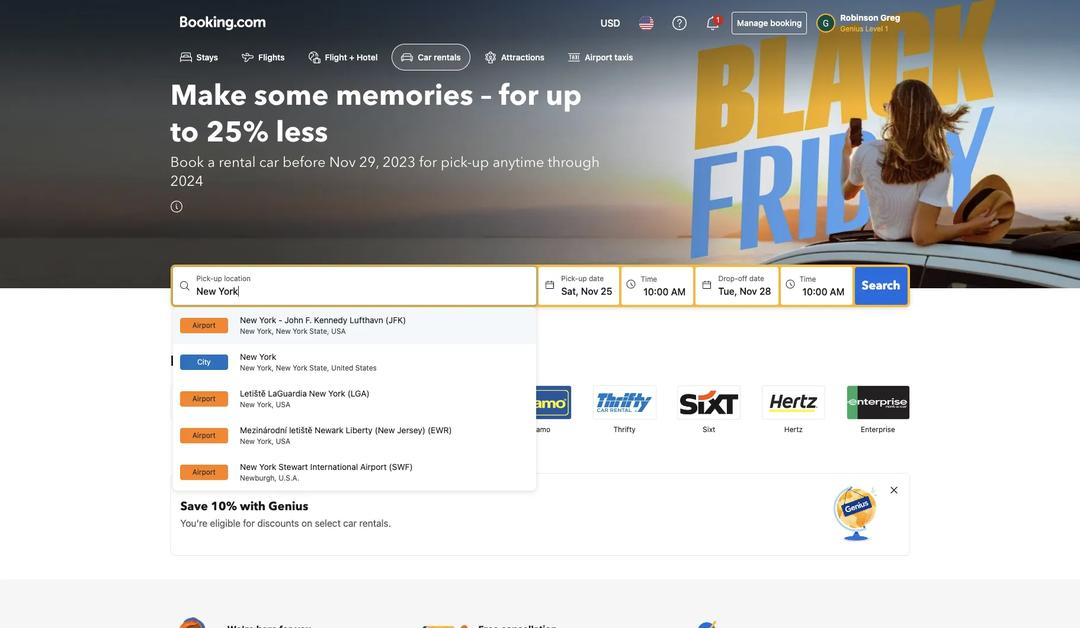 Task type: locate. For each thing, give the bounding box(es) containing it.
nov
[[329, 153, 356, 173], [581, 286, 599, 297], [740, 286, 757, 297]]

– right 30
[[420, 317, 425, 327]]

1 horizontal spatial for
[[419, 153, 437, 173]]

usa
[[331, 327, 346, 336], [276, 401, 291, 410], [276, 438, 291, 447]]

hotel
[[357, 52, 378, 62]]

0 horizontal spatial genius
[[269, 499, 308, 515]]

0 horizontal spatial nov
[[329, 153, 356, 173]]

genius down robinson
[[841, 24, 864, 33]]

1 vertical spatial off
[[230, 317, 242, 327]]

29,
[[359, 153, 379, 173]]

date up 28
[[750, 275, 765, 284]]

manage booking link
[[732, 12, 808, 34]]

flights
[[259, 52, 285, 62]]

companies
[[296, 352, 370, 372]]

genius
[[841, 24, 864, 33], [269, 499, 308, 515]]

0 horizontal spatial off
[[230, 317, 242, 327]]

25%
[[206, 113, 269, 153]]

date inside 'pick-up date sat, nov 25'
[[589, 275, 604, 284]]

state, inside the new york - john f. kennedy lufthavn (jfk) new york, new york state, usa
[[310, 327, 329, 336]]

york
[[259, 316, 276, 326], [293, 327, 308, 336], [259, 352, 276, 362], [293, 364, 308, 373], [328, 389, 345, 399], [259, 463, 276, 473]]

1 horizontal spatial –
[[481, 77, 492, 116]]

york,
[[257, 327, 274, 336], [257, 364, 274, 373], [257, 401, 274, 410], [257, 438, 274, 447]]

car inside the save 10% with genius you're eligible for discounts on select car rentals.
[[343, 519, 357, 530]]

nov inside drop-off date tue, nov 28
[[740, 286, 757, 297]]

airport inside new york stewart international airport (swf) newburgh, u.s.a.
[[360, 463, 387, 473]]

1 vertical spatial –
[[420, 317, 425, 327]]

budget
[[190, 426, 214, 435]]

thrifty logo image
[[594, 387, 656, 420]]

new left -
[[240, 316, 257, 326]]

genius up discounts
[[269, 499, 308, 515]]

car right drop
[[213, 317, 227, 327]]

eligible
[[210, 519, 241, 530]]

york, right at
[[257, 327, 274, 336]]

airport up save
[[192, 468, 216, 477]]

york, inside new york new york, new york state, united states
[[257, 364, 274, 373]]

date up 25
[[589, 275, 604, 284]]

york, down mezinárodní
[[257, 438, 274, 447]]

york down different
[[259, 352, 276, 362]]

2 pick- from the left
[[562, 275, 579, 284]]

airport up city
[[192, 321, 216, 330]]

york left '(lga)' in the left of the page
[[328, 389, 345, 399]]

to
[[170, 113, 199, 153]]

new left different
[[240, 327, 255, 336]]

hertz
[[785, 426, 803, 435]]

flight + hotel link
[[299, 44, 387, 71]]

for down "attractions"
[[499, 77, 539, 116]]

drop-
[[719, 275, 738, 284]]

usa inside the new york - john f. kennedy lufthavn (jfk) new york, new york state, usa
[[331, 327, 346, 336]]

popular
[[170, 352, 224, 372]]

0 horizontal spatial date
[[589, 275, 604, 284]]

pick-
[[197, 275, 214, 284], [562, 275, 579, 284]]

enterprise
[[861, 426, 896, 435]]

1 horizontal spatial pick-
[[562, 275, 579, 284]]

location right -
[[296, 317, 331, 327]]

york up newburgh,
[[259, 463, 276, 473]]

car rentals link
[[392, 44, 471, 71]]

through
[[548, 153, 600, 173]]

nov left 28
[[740, 286, 757, 297]]

–
[[481, 77, 492, 116], [420, 317, 425, 327]]

0 vertical spatial location
[[224, 275, 251, 284]]

0 vertical spatial rental
[[219, 153, 256, 173]]

york, inside mezinárodní letiště newark liberty (new jersey) (ewr) new york, usa
[[257, 438, 274, 447]]

1 pick- from the left
[[197, 275, 214, 284]]

0 vertical spatial usa
[[331, 327, 346, 336]]

driver
[[352, 317, 379, 327]]

1 date from the left
[[589, 275, 604, 284]]

york left -
[[259, 316, 276, 326]]

alamo logo image
[[509, 387, 571, 420]]

pick- up drop
[[197, 275, 214, 284]]

airport left "(swf)"
[[360, 463, 387, 473]]

for down with on the bottom left of the page
[[243, 519, 255, 530]]

you're
[[181, 519, 208, 530]]

1 button
[[699, 9, 727, 37]]

1 state, from the top
[[310, 327, 329, 336]]

car
[[418, 52, 432, 62]]

fox
[[450, 426, 462, 435]]

0 horizontal spatial for
[[243, 519, 255, 530]]

0 vertical spatial –
[[481, 77, 492, 116]]

usd button
[[594, 9, 628, 37]]

– for for
[[481, 77, 492, 116]]

letiště
[[289, 426, 313, 436]]

state,
[[310, 327, 329, 336], [310, 364, 329, 373]]

nov left 25
[[581, 286, 599, 297]]

5 million+ reviews image
[[673, 618, 721, 629]]

0 horizontal spatial pick-
[[197, 275, 214, 284]]

up inside 'pick-up date sat, nov 25'
[[579, 275, 587, 284]]

see terms and conditions for more information image
[[170, 201, 182, 213]]

1
[[717, 15, 720, 24], [885, 24, 889, 33]]

2 york, from the top
[[257, 364, 274, 373]]

laguardia
[[268, 389, 307, 399]]

list box containing new york - john f. kennedy lufthavn (jfk)
[[173, 308, 537, 492]]

usa down "dollar"
[[276, 438, 291, 447]]

4 york, from the top
[[257, 438, 274, 447]]

state, down f.
[[310, 327, 329, 336]]

25
[[601, 286, 613, 297]]

new down letiště
[[240, 401, 255, 410]]

2 vertical spatial usa
[[276, 438, 291, 447]]

drop
[[189, 317, 211, 327]]

usa down laguardia
[[276, 401, 291, 410]]

– down attractions link
[[481, 77, 492, 116]]

1 horizontal spatial date
[[750, 275, 765, 284]]

sat,
[[562, 286, 579, 297]]

new
[[240, 316, 257, 326], [240, 327, 255, 336], [276, 327, 291, 336], [240, 352, 257, 362], [240, 364, 255, 373], [276, 364, 291, 373], [309, 389, 326, 399], [240, 401, 255, 410], [240, 438, 255, 447], [240, 463, 257, 473]]

state, left the united
[[310, 364, 329, 373]]

nov left the 29,
[[329, 153, 356, 173]]

pick- up sat,
[[562, 275, 579, 284]]

rental up letiště
[[227, 352, 268, 372]]

0 horizontal spatial 1
[[717, 15, 720, 24]]

york, inside the letiště laguardia new york (lga) new york, usa
[[257, 401, 274, 410]]

new down mezinárodní
[[240, 438, 255, 447]]

2 vertical spatial for
[[243, 519, 255, 530]]

airport down budget logo
[[192, 432, 216, 441]]

– inside make some memories – for up to 25% less book a rental car before nov 29, 2023 for pick-up anytime through 2024
[[481, 77, 492, 116]]

york up laguardia
[[293, 364, 308, 373]]

usa down kennedy on the left bottom of the page
[[331, 327, 346, 336]]

airport inside "link"
[[585, 52, 613, 62]]

save 10% with genius you're eligible for discounts on select car rentals.
[[181, 499, 391, 530]]

(ewr)
[[428, 426, 452, 436]]

list box
[[173, 308, 537, 492]]

2024
[[170, 172, 203, 192]]

make some memories – for up to 25% less book a rental car before nov 29, 2023 for pick-up anytime through 2024
[[170, 77, 600, 192]]

usd
[[601, 18, 621, 28]]

car left before
[[259, 153, 279, 173]]

rental
[[219, 153, 256, 173], [227, 352, 268, 372]]

york inside the letiště laguardia new york (lga) new york, usa
[[328, 389, 345, 399]]

for left 'pick-'
[[419, 153, 437, 173]]

we're here for you image
[[170, 618, 218, 629]]

1 vertical spatial for
[[419, 153, 437, 173]]

aged
[[381, 317, 403, 327]]

thrifty
[[614, 426, 636, 435]]

1 down greg
[[885, 24, 889, 33]]

1 vertical spatial genius
[[269, 499, 308, 515]]

1 york, from the top
[[257, 327, 274, 336]]

usa inside the letiště laguardia new york (lga) new york, usa
[[276, 401, 291, 410]]

rentals.
[[359, 519, 391, 530]]

1 horizontal spatial nov
[[581, 286, 599, 297]]

usa inside mezinárodní letiště newark liberty (new jersey) (ewr) new york, usa
[[276, 438, 291, 447]]

1 vertical spatial usa
[[276, 401, 291, 410]]

nov inside 'pick-up date sat, nov 25'
[[581, 286, 599, 297]]

york, inside the new york - john f. kennedy lufthavn (jfk) new york, new york state, usa
[[257, 327, 274, 336]]

car right the select
[[343, 519, 357, 530]]

location up at
[[224, 275, 251, 284]]

airport up budget
[[192, 395, 216, 404]]

0 horizontal spatial –
[[420, 317, 425, 327]]

make
[[170, 77, 247, 116]]

genius inside robinson greg genius level 1
[[841, 24, 864, 33]]

flight
[[325, 52, 347, 62]]

date for 25
[[589, 275, 604, 284]]

search
[[862, 278, 901, 294]]

free cancellation image
[[422, 618, 469, 629]]

stays
[[197, 52, 218, 62]]

date inside drop-off date tue, nov 28
[[750, 275, 765, 284]]

2 horizontal spatial for
[[499, 77, 539, 116]]

1 horizontal spatial 1
[[885, 24, 889, 33]]

new inside mezinárodní letiště newark liberty (new jersey) (ewr) new york, usa
[[240, 438, 255, 447]]

greg
[[881, 12, 901, 23]]

2 state, from the top
[[310, 364, 329, 373]]

0 vertical spatial genius
[[841, 24, 864, 33]]

jersey)
[[397, 426, 426, 436]]

1 vertical spatial location
[[296, 317, 331, 327]]

airport for mezinárodní letiště newark liberty (new jersey) (ewr)
[[192, 432, 216, 441]]

airport left taxis
[[585, 52, 613, 62]]

car up laguardia
[[271, 352, 292, 372]]

rentals
[[434, 52, 461, 62]]

airport taxis
[[585, 52, 633, 62]]

new up letiště
[[240, 364, 255, 373]]

pick- inside 'pick-up date sat, nov 25'
[[562, 275, 579, 284]]

2 date from the left
[[750, 275, 765, 284]]

0 horizontal spatial location
[[224, 275, 251, 284]]

0 vertical spatial off
[[738, 275, 748, 284]]

0 vertical spatial state,
[[310, 327, 329, 336]]

airport
[[585, 52, 613, 62], [192, 321, 216, 330], [192, 395, 216, 404], [192, 432, 216, 441], [360, 463, 387, 473], [192, 468, 216, 477]]

york down john
[[293, 327, 308, 336]]

a
[[208, 153, 215, 173]]

-
[[279, 316, 282, 326]]

3 york, from the top
[[257, 401, 274, 410]]

york, down letiště
[[257, 401, 274, 410]]

1 horizontal spatial genius
[[841, 24, 864, 33]]

car
[[259, 153, 279, 173], [213, 317, 227, 327], [271, 352, 292, 372], [343, 519, 357, 530]]

rental right 'a'
[[219, 153, 256, 173]]

1 vertical spatial state,
[[310, 364, 329, 373]]

1 horizontal spatial off
[[738, 275, 748, 284]]

up
[[546, 77, 582, 116], [472, 153, 489, 173], [214, 275, 222, 284], [579, 275, 587, 284]]

1 left manage
[[717, 15, 720, 24]]

mezinárodní
[[240, 426, 287, 436]]

new down -
[[276, 327, 291, 336]]

sixt
[[703, 426, 716, 435]]

sixt logo image
[[678, 387, 741, 420]]

new up newburgh,
[[240, 463, 257, 473]]

date for 28
[[750, 275, 765, 284]]

2 horizontal spatial nov
[[740, 286, 757, 297]]

york, up letiště
[[257, 364, 274, 373]]

date
[[589, 275, 604, 284], [750, 275, 765, 284]]



Task type: describe. For each thing, give the bounding box(es) containing it.
state, inside new york new york, new york state, united states
[[310, 364, 329, 373]]

airport for new york - john f. kennedy lufthavn (jfk)
[[192, 321, 216, 330]]

new york - john f. kennedy lufthavn (jfk) new york, new york state, usa
[[240, 316, 406, 336]]

driver aged 30 – 65?
[[352, 317, 444, 327]]

discounts
[[257, 519, 299, 530]]

pick- for pick-up location
[[197, 275, 214, 284]]

letiště laguardia new york (lga) new york, usa
[[240, 389, 370, 410]]

new up laguardia
[[276, 364, 291, 373]]

stewart
[[279, 463, 308, 473]]

see terms and conditions for more information image
[[170, 201, 182, 213]]

enterprise logo image
[[847, 387, 910, 420]]

(lga)
[[348, 389, 370, 399]]

(jfk)
[[386, 316, 406, 326]]

search button
[[855, 268, 908, 305]]

28
[[760, 286, 772, 297]]

pick-up location
[[197, 275, 251, 284]]

liberty
[[346, 426, 373, 436]]

letiště
[[240, 389, 266, 399]]

30
[[405, 317, 417, 327]]

manage
[[737, 18, 769, 28]]

for inside the save 10% with genius you're eligible for discounts on select car rentals.
[[243, 519, 255, 530]]

select
[[315, 519, 341, 530]]

international
[[310, 463, 358, 473]]

flight + hotel
[[325, 52, 378, 62]]

manage booking
[[737, 18, 802, 28]]

stays link
[[170, 44, 228, 71]]

airport taxis link
[[559, 44, 643, 71]]

65?
[[428, 317, 444, 327]]

nov for sat,
[[581, 286, 599, 297]]

f.
[[306, 316, 312, 326]]

genius inside the save 10% with genius you're eligible for discounts on select car rentals.
[[269, 499, 308, 515]]

nov inside make some memories – for up to 25% less book a rental car before nov 29, 2023 for pick-up anytime through 2024
[[329, 153, 356, 173]]

taxis
[[615, 52, 633, 62]]

states
[[356, 364, 377, 373]]

john
[[285, 316, 303, 326]]

alamo
[[530, 426, 551, 435]]

airport for new york stewart international airport (swf)
[[192, 468, 216, 477]]

new down at
[[240, 352, 257, 362]]

save
[[181, 499, 208, 515]]

city
[[197, 358, 211, 367]]

with
[[240, 499, 266, 515]]

level
[[866, 24, 883, 33]]

newark
[[315, 426, 344, 436]]

less
[[276, 113, 328, 153]]

memories
[[336, 77, 474, 116]]

anytime
[[493, 153, 545, 173]]

york inside new york stewart international airport (swf) newburgh, u.s.a.
[[259, 463, 276, 473]]

different
[[255, 317, 293, 327]]

new right laguardia
[[309, 389, 326, 399]]

(new
[[375, 426, 395, 436]]

+
[[349, 52, 355, 62]]

car rentals
[[418, 52, 461, 62]]

some
[[254, 77, 329, 116]]

budget logo image
[[171, 387, 233, 420]]

popular rental car companies
[[170, 352, 370, 372]]

rental inside make some memories – for up to 25% less book a rental car before nov 29, 2023 for pick-up anytime through 2024
[[219, 153, 256, 173]]

off inside drop-off date tue, nov 28
[[738, 275, 748, 284]]

1 inside robinson greg genius level 1
[[885, 24, 889, 33]]

airport for letiště laguardia new york (lga)
[[192, 395, 216, 404]]

pick-
[[441, 153, 472, 173]]

0 vertical spatial for
[[499, 77, 539, 116]]

mezinárodní letiště newark liberty (new jersey) (ewr) new york, usa
[[240, 426, 452, 447]]

at
[[244, 317, 253, 327]]

new york new york, new york state, united states
[[240, 352, 377, 373]]

car inside make some memories – for up to 25% less book a rental car before nov 29, 2023 for pick-up anytime through 2024
[[259, 153, 279, 173]]

before
[[283, 153, 326, 173]]

kennedy
[[314, 316, 348, 326]]

dollar
[[277, 426, 296, 435]]

robinson
[[841, 12, 879, 23]]

hertz logo image
[[763, 387, 825, 420]]

book
[[170, 153, 204, 173]]

robinson greg genius level 1
[[841, 12, 901, 33]]

new york stewart international airport (swf) newburgh, u.s.a.
[[240, 463, 413, 483]]

avis logo image
[[340, 387, 402, 420]]

2023
[[383, 153, 416, 173]]

new inside new york stewart international airport (swf) newburgh, u.s.a.
[[240, 463, 257, 473]]

10%
[[211, 499, 237, 515]]

tue,
[[719, 286, 738, 297]]

avis
[[364, 426, 378, 435]]

drop car off at different location
[[189, 317, 331, 327]]

attractions link
[[475, 44, 554, 71]]

newburgh,
[[240, 474, 277, 483]]

nov for tue,
[[740, 286, 757, 297]]

– for 65?
[[420, 317, 425, 327]]

booking.com online hotel reservations image
[[180, 16, 265, 30]]

Pick-up location field
[[197, 285, 537, 299]]

attractions
[[501, 52, 545, 62]]

1 horizontal spatial location
[[296, 317, 331, 327]]

pick-up date sat, nov 25
[[562, 275, 613, 297]]

1 vertical spatial rental
[[227, 352, 268, 372]]

1 inside button
[[717, 15, 720, 24]]

booking
[[771, 18, 802, 28]]

pick- for pick-up date sat, nov 25
[[562, 275, 579, 284]]

united
[[331, 364, 354, 373]]

dollar logo image
[[256, 387, 318, 420]]

u.s.a.
[[279, 474, 299, 483]]



Task type: vqa. For each thing, say whether or not it's contained in the screenshot.


